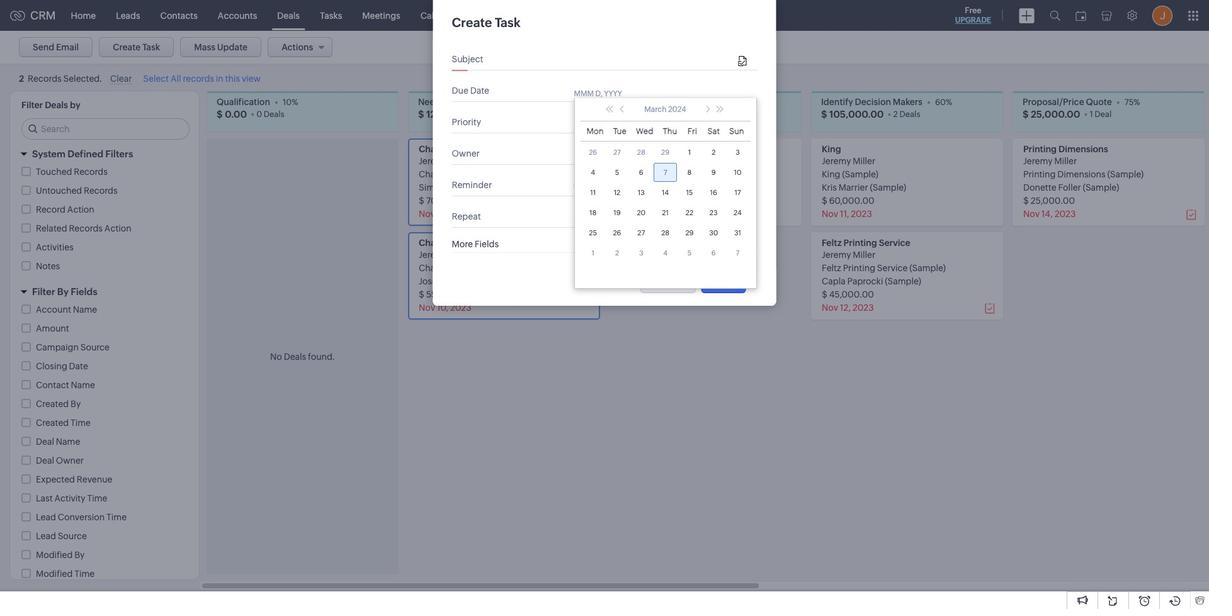 Task type: describe. For each thing, give the bounding box(es) containing it.
tasks
[[320, 10, 342, 20]]

0 horizontal spatial 29
[[662, 149, 670, 156]]

modified for modified by
[[36, 551, 73, 561]]

printing dimensions link
[[1024, 144, 1109, 154]]

james
[[621, 183, 646, 193]]

11
[[591, 189, 596, 197]]

(sample) down feltz printing service (sample) link
[[885, 277, 922, 287]]

mass update button
[[180, 37, 262, 57]]

deals for no deals found.
[[284, 352, 306, 362]]

printing down 11, on the top right of the page
[[844, 238, 878, 248]]

20 for 20 %
[[493, 97, 504, 107]]

2 % from the left
[[504, 97, 510, 107]]

by
[[70, 100, 80, 110]]

(sample) up capla paprocki (sample) link
[[910, 263, 946, 273]]

$ inside feltz printing service jeremy miller feltz printing service (sample) capla paprocki (sample) $ 45,000.00 nov 12, 2023
[[822, 290, 828, 300]]

lead for lead conversion time
[[36, 513, 56, 523]]

$ inside king jeremy miller king (sample) kris marrier (sample) $ 60,000.00 nov 11, 2023
[[822, 196, 828, 206]]

1 horizontal spatial create
[[452, 15, 492, 30]]

marrier
[[839, 183, 869, 193]]

deal name
[[36, 437, 80, 447]]

10 %
[[283, 97, 298, 107]]

modified time
[[36, 570, 95, 580]]

105,000.00
[[830, 109, 884, 119]]

nov inside feltz printing service jeremy miller feltz printing service (sample) capla paprocki (sample) $ 45,000.00 nov 12, 2023
[[822, 303, 839, 313]]

jeremy inside king jeremy miller king (sample) kris marrier (sample) $ 60,000.00 nov 11, 2023
[[822, 156, 852, 166]]

stageview
[[19, 74, 69, 84]]

selected.
[[63, 74, 102, 84]]

actions
[[282, 42, 313, 52]]

0 vertical spatial 6
[[639, 169, 644, 176]]

2 chemel from the top
[[621, 170, 653, 180]]

deal down quote
[[1095, 109, 1112, 119]]

deal owner
[[36, 456, 84, 466]]

(sample) down printing dimensions (sample) link
[[1084, 183, 1120, 193]]

amount
[[36, 324, 69, 334]]

select
[[143, 74, 169, 84]]

priority
[[452, 117, 481, 127]]

name for deal name
[[56, 437, 80, 447]]

(sample) up donette foller (sample) link
[[1108, 170, 1144, 180]]

deal up expected
[[36, 456, 54, 466]]

2 feltz from the top
[[822, 263, 842, 273]]

% for $ 0.00
[[292, 97, 298, 107]]

MMM d, yyyy text field
[[574, 88, 644, 98]]

filter by fields
[[32, 287, 97, 297]]

kris
[[822, 183, 837, 193]]

create inside button
[[113, 42, 141, 52]]

1 horizontal spatial 7
[[736, 249, 740, 257]]

value
[[620, 97, 643, 107]]

view
[[242, 74, 261, 84]]

9,
[[639, 209, 646, 219]]

upgrade
[[956, 16, 992, 25]]

deals link
[[267, 0, 310, 31]]

source for campaign source
[[80, 343, 110, 353]]

system defined filters
[[32, 149, 133, 159]]

1 horizontal spatial 27
[[638, 229, 645, 237]]

deal down 40
[[693, 109, 710, 119]]

printing down $ 25,000.00
[[1024, 144, 1057, 154]]

printing dimensions (sample) link
[[1024, 170, 1144, 180]]

2 up filter deals by
[[19, 74, 24, 84]]

1 vertical spatial service
[[878, 263, 908, 273]]

1 vertical spatial action
[[104, 224, 132, 234]]

14
[[662, 189, 669, 197]]

calls
[[421, 10, 441, 20]]

0 vertical spatial 26
[[589, 149, 597, 156]]

Search text field
[[22, 119, 189, 139]]

0 horizontal spatial 28
[[638, 149, 646, 156]]

related
[[36, 224, 67, 234]]

0 vertical spatial action
[[67, 205, 94, 215]]

(sample) up james venere (sample) link
[[655, 170, 691, 180]]

more fields
[[452, 239, 499, 250]]

chemel link
[[621, 144, 653, 154]]

fields inside dropdown button
[[71, 287, 97, 297]]

70,000.00 inside the chemel jeremy miller chemel (sample) james venere (sample) $ 70,000.00 nov 9, 2023
[[628, 196, 673, 206]]

$ inside the chemel jeremy miller chemel (sample) james venere (sample) $ 70,000.00 nov 9, 2023
[[621, 196, 626, 206]]

0 vertical spatial 4
[[591, 169, 596, 176]]

system defined filters button
[[10, 143, 199, 165]]

printing up the paprocki
[[844, 263, 876, 273]]

untouched records
[[36, 186, 118, 196]]

free upgrade
[[956, 6, 992, 25]]

jeremy inside the chemel jeremy miller chemel (sample) james venere (sample) $ 70,000.00 nov 9, 2023
[[621, 156, 650, 166]]

nov inside king jeremy miller king (sample) kris marrier (sample) $ 60,000.00 nov 11, 2023
[[822, 209, 839, 219]]

filter deals by
[[21, 100, 80, 110]]

jeremy inside printing dimensions jeremy miller printing dimensions (sample) donette foller (sample) $ 25,000.00 nov 14, 2023
[[1024, 156, 1053, 166]]

(sample) right marrier
[[870, 183, 907, 193]]

march
[[645, 105, 667, 114]]

subject
[[452, 54, 484, 64]]

conversion
[[58, 513, 105, 523]]

qualification
[[217, 97, 270, 107]]

0 vertical spatial owner
[[452, 149, 480, 159]]

0 vertical spatial 27
[[614, 149, 621, 156]]

activity
[[54, 494, 85, 504]]

2 king from the top
[[822, 170, 841, 180]]

closing date
[[36, 362, 88, 372]]

needs
[[418, 97, 445, 107]]

accounts link
[[208, 0, 267, 31]]

chemel (sample) link
[[621, 170, 691, 180]]

0 vertical spatial service
[[879, 238, 911, 248]]

expected
[[36, 475, 75, 485]]

source for lead source
[[58, 532, 87, 542]]

by for filter
[[57, 287, 69, 297]]

campaigns
[[513, 10, 560, 20]]

30
[[710, 229, 719, 237]]

campaign source
[[36, 343, 110, 353]]

revenue
[[77, 475, 112, 485]]

24
[[734, 209, 742, 217]]

reminder
[[452, 180, 492, 190]]

contacts link
[[150, 0, 208, 31]]

kris marrier (sample) link
[[822, 183, 907, 193]]

1 horizontal spatial 3
[[736, 149, 740, 156]]

16
[[710, 189, 718, 197]]

proposition
[[644, 97, 692, 107]]

10 for 10 %
[[283, 97, 292, 107]]

25,000.00 inside printing dimensions jeremy miller printing dimensions (sample) donette foller (sample) $ 25,000.00 nov 14, 2023
[[1031, 196, 1076, 206]]

15
[[686, 189, 693, 197]]

40
[[705, 97, 716, 107]]

0 vertical spatial 7
[[664, 169, 668, 176]]

capla paprocki (sample) link
[[822, 277, 922, 287]]

filter for filter deals by
[[21, 100, 43, 110]]

by for modified
[[74, 551, 85, 561]]

deal up deal owner
[[36, 437, 54, 447]]

1 25,000.00 from the top
[[1031, 109, 1081, 119]]

notes
[[36, 262, 60, 272]]

1 70,000.00 from the top
[[628, 109, 678, 119]]

chemel jeremy miller chemel (sample) james venere (sample) $ 70,000.00 nov 9, 2023
[[621, 144, 715, 219]]

donette
[[1024, 183, 1057, 193]]

$ down the value
[[620, 109, 626, 119]]

created time
[[36, 418, 91, 428]]

mon
[[587, 127, 604, 136]]

campaigns link
[[503, 0, 570, 31]]

2024
[[668, 105, 687, 114]]

create task button
[[99, 37, 174, 57]]

25
[[589, 229, 597, 237]]

2 up 9
[[712, 149, 716, 156]]

contacts
[[160, 10, 198, 20]]

time right conversion
[[107, 513, 127, 523]]

touched
[[36, 167, 72, 177]]

1 down quote
[[1090, 109, 1094, 119]]

makers
[[893, 97, 923, 107]]

1 feltz from the top
[[822, 238, 842, 248]]

1 deal for $ 25,000.00
[[1090, 109, 1112, 119]]

feltz printing service link
[[822, 238, 911, 248]]

miller inside king jeremy miller king (sample) kris marrier (sample) $ 60,000.00 nov 11, 2023
[[853, 156, 876, 166]]

125,000.00
[[427, 109, 480, 119]]

home
[[71, 10, 96, 20]]

in
[[216, 74, 224, 84]]

donette foller (sample) link
[[1024, 183, 1120, 193]]

miller inside feltz printing service jeremy miller feltz printing service (sample) capla paprocki (sample) $ 45,000.00 nov 12, 2023
[[853, 250, 876, 260]]

22
[[686, 209, 694, 217]]

modified for modified time
[[36, 570, 73, 580]]

2023 inside printing dimensions jeremy miller printing dimensions (sample) donette foller (sample) $ 25,000.00 nov 14, 2023
[[1055, 209, 1076, 219]]

contact name
[[36, 381, 95, 391]]

time down revenue
[[87, 494, 107, 504]]

2 down "makers"
[[894, 109, 898, 119]]

expected revenue
[[36, 475, 112, 485]]



Task type: vqa. For each thing, say whether or not it's contained in the screenshot.


Task type: locate. For each thing, give the bounding box(es) containing it.
miller down printing dimensions link
[[1055, 156, 1078, 166]]

lead
[[36, 513, 56, 523], [36, 532, 56, 542]]

29 down thu
[[662, 149, 670, 156]]

1 up "8" at the top right of page
[[689, 149, 691, 156]]

logo image
[[10, 10, 25, 20]]

deals
[[277, 10, 300, 20], [45, 100, 68, 110], [264, 109, 285, 119], [900, 109, 921, 119], [284, 352, 306, 362]]

printing
[[1024, 144, 1057, 154], [1024, 170, 1056, 180], [844, 238, 878, 248], [844, 263, 876, 273]]

1 horizontal spatial fields
[[475, 239, 499, 250]]

deals for filter deals by
[[45, 100, 68, 110]]

20 right analysis
[[493, 97, 504, 107]]

deals for 0 deals
[[264, 109, 285, 119]]

% right qualification
[[292, 97, 298, 107]]

reports
[[461, 10, 493, 20]]

send email button
[[19, 37, 93, 57]]

task inside button
[[142, 42, 160, 52]]

2023 down "60,000.00"
[[851, 209, 873, 219]]

1 horizontal spatial 4
[[664, 249, 668, 257]]

0 horizontal spatial action
[[67, 205, 94, 215]]

lead for lead source
[[36, 532, 56, 542]]

0 horizontal spatial date
[[69, 362, 88, 372]]

2 1 deal from the left
[[1090, 109, 1112, 119]]

filter up account
[[32, 287, 55, 297]]

fields right more
[[475, 239, 499, 250]]

crm link
[[10, 9, 56, 22]]

0 horizontal spatial owner
[[56, 456, 84, 466]]

2023 right 14,
[[1055, 209, 1076, 219]]

sun
[[730, 127, 745, 136]]

created down contact
[[36, 400, 69, 410]]

deals left by
[[45, 100, 68, 110]]

29 down 22
[[686, 229, 694, 237]]

source right campaign
[[80, 343, 110, 353]]

due date
[[452, 86, 490, 96]]

nov left 9,
[[621, 209, 637, 219]]

2 70,000.00 from the top
[[628, 196, 673, 206]]

0 vertical spatial dimensions
[[1059, 144, 1109, 154]]

records for untouched
[[84, 186, 118, 196]]

by inside dropdown button
[[57, 287, 69, 297]]

task up select
[[142, 42, 160, 52]]

5 up 12
[[615, 169, 620, 176]]

miller up king (sample) link
[[853, 156, 876, 166]]

mass update
[[194, 42, 248, 52]]

6 up james
[[639, 169, 644, 176]]

1 horizontal spatial 10
[[734, 169, 742, 176]]

1 vertical spatial task
[[142, 42, 160, 52]]

created
[[36, 400, 69, 410], [36, 418, 69, 428]]

11,
[[840, 209, 850, 219]]

activities
[[36, 243, 74, 253]]

miller inside the chemel jeremy miller chemel (sample) james venere (sample) $ 70,000.00 nov 9, 2023
[[652, 156, 674, 166]]

% for $ 105,000.00
[[946, 97, 953, 107]]

1 horizontal spatial 5
[[688, 249, 692, 257]]

1 vertical spatial 20
[[637, 209, 646, 217]]

deals right 0
[[264, 109, 285, 119]]

0 vertical spatial fields
[[475, 239, 499, 250]]

% right analysis
[[504, 97, 510, 107]]

deals up the "actions"
[[277, 10, 300, 20]]

0 vertical spatial date
[[470, 86, 490, 96]]

nov left 11, on the top right of the page
[[822, 209, 839, 219]]

feltz printing service jeremy miller feltz printing service (sample) capla paprocki (sample) $ 45,000.00 nov 12, 2023
[[822, 238, 946, 313]]

nov left 12,
[[822, 303, 839, 313]]

4 % from the left
[[946, 97, 953, 107]]

0 horizontal spatial 26
[[589, 149, 597, 156]]

deal
[[693, 109, 710, 119], [1095, 109, 1112, 119], [36, 437, 54, 447], [36, 456, 54, 466]]

nov inside printing dimensions jeremy miller printing dimensions (sample) donette foller (sample) $ 25,000.00 nov 14, 2023
[[1024, 209, 1040, 219]]

chemel up james
[[621, 170, 653, 180]]

0 vertical spatial 29
[[662, 149, 670, 156]]

0 horizontal spatial 27
[[614, 149, 621, 156]]

leads link
[[106, 0, 150, 31]]

3 down sun
[[736, 149, 740, 156]]

20 down 13
[[637, 209, 646, 217]]

name down filter by fields dropdown button
[[73, 305, 97, 315]]

75 %
[[1125, 97, 1141, 107]]

subject name lookup image
[[739, 56, 747, 67]]

1 vertical spatial 26
[[613, 229, 622, 237]]

3 % from the left
[[716, 97, 722, 107]]

capla
[[822, 277, 846, 287]]

records left 'in'
[[183, 74, 214, 84]]

1 vertical spatial source
[[58, 532, 87, 542]]

23
[[710, 209, 718, 217]]

2023 down 45,000.00
[[853, 303, 874, 313]]

source
[[80, 343, 110, 353], [58, 532, 87, 542]]

1 vertical spatial lead
[[36, 532, 56, 542]]

1 % from the left
[[292, 97, 298, 107]]

records down the record action
[[69, 224, 103, 234]]

(sample) down "8" at the top right of page
[[678, 183, 715, 193]]

1 vertical spatial records
[[84, 186, 118, 196]]

records
[[74, 167, 108, 177], [84, 186, 118, 196], [69, 224, 103, 234]]

feltz
[[822, 238, 842, 248], [822, 263, 842, 273]]

1 1 deal from the left
[[688, 109, 710, 119]]

% for $ 25,000.00
[[1134, 97, 1141, 107]]

9
[[712, 169, 716, 176]]

1 king from the top
[[822, 144, 842, 154]]

1 vertical spatial name
[[71, 381, 95, 391]]

7 down 31
[[736, 249, 740, 257]]

2 25,000.00 from the top
[[1031, 196, 1076, 206]]

1 vertical spatial 27
[[638, 229, 645, 237]]

0 horizontal spatial fields
[[71, 287, 97, 297]]

filter down stageview
[[21, 100, 43, 110]]

meetings link
[[352, 0, 411, 31]]

0 vertical spatial chemel
[[621, 144, 653, 154]]

0 horizontal spatial 5
[[615, 169, 620, 176]]

date right 'due'
[[470, 86, 490, 96]]

filter
[[21, 100, 43, 110], [32, 287, 55, 297]]

0 vertical spatial modified
[[36, 551, 73, 561]]

1 horizontal spatial owner
[[452, 149, 480, 159]]

0 vertical spatial 5
[[615, 169, 620, 176]]

task right reports
[[495, 15, 521, 30]]

21
[[662, 209, 669, 217]]

19
[[614, 209, 621, 217]]

1 horizontal spatial 26
[[613, 229, 622, 237]]

1 vertical spatial create task
[[113, 42, 160, 52]]

deals down "makers"
[[900, 109, 921, 119]]

2023 inside feltz printing service jeremy miller feltz printing service (sample) capla paprocki (sample) $ 45,000.00 nov 12, 2023
[[853, 303, 874, 313]]

defined
[[68, 149, 103, 159]]

4 up 11
[[591, 169, 596, 176]]

repeat
[[452, 212, 481, 222]]

untouched
[[36, 186, 82, 196]]

45,000.00
[[830, 290, 875, 300]]

1 vertical spatial 4
[[664, 249, 668, 257]]

1 vertical spatial chemel
[[621, 170, 653, 180]]

$ up "19" in the right top of the page
[[621, 196, 626, 206]]

1 deal
[[688, 109, 710, 119], [1090, 109, 1112, 119]]

more
[[452, 239, 473, 250]]

0 vertical spatial by
[[57, 287, 69, 297]]

60 %
[[936, 97, 953, 107]]

1 vertical spatial king
[[822, 170, 841, 180]]

2023 inside king jeremy miller king (sample) kris marrier (sample) $ 60,000.00 nov 11, 2023
[[851, 209, 873, 219]]

date for closing date
[[69, 362, 88, 372]]

0
[[257, 109, 262, 119]]

$ inside printing dimensions jeremy miller printing dimensions (sample) donette foller (sample) $ 25,000.00 nov 14, 2023
[[1024, 196, 1030, 206]]

dimensions up printing dimensions (sample) link
[[1059, 144, 1109, 154]]

fields up account name
[[71, 287, 97, 297]]

1 vertical spatial feltz
[[822, 263, 842, 273]]

lead up 'modified by'
[[36, 532, 56, 542]]

chemel
[[621, 144, 653, 154], [621, 170, 653, 180]]

1 horizontal spatial create task
[[452, 15, 521, 30]]

5 % from the left
[[1134, 97, 1141, 107]]

select all records in this view
[[143, 74, 261, 84]]

created for created by
[[36, 400, 69, 410]]

1 deal down quote
[[1090, 109, 1112, 119]]

1 deal for $ 70,000.00
[[688, 109, 710, 119]]

0 vertical spatial 3
[[736, 149, 740, 156]]

lead down the last at bottom left
[[36, 513, 56, 523]]

action down untouched records
[[104, 224, 132, 234]]

2 created from the top
[[36, 418, 69, 428]]

0 vertical spatial 70,000.00
[[628, 109, 678, 119]]

6 down 30
[[712, 249, 716, 257]]

1 vertical spatial 28
[[662, 229, 670, 237]]

0 vertical spatial 20
[[493, 97, 504, 107]]

70,000.00 up 9,
[[628, 196, 673, 206]]

$ 0.00
[[217, 109, 247, 119]]

filter for filter by fields
[[32, 287, 55, 297]]

2 vertical spatial by
[[74, 551, 85, 561]]

$ down identify
[[822, 109, 828, 119]]

1 deal down 40
[[688, 109, 710, 119]]

create task
[[452, 15, 521, 30], [113, 42, 160, 52]]

% up sat
[[716, 97, 722, 107]]

1 horizontal spatial 1 deal
[[1090, 109, 1112, 119]]

0 vertical spatial name
[[73, 305, 97, 315]]

tue
[[614, 127, 627, 136]]

owner down "priority"
[[452, 149, 480, 159]]

deals for 2 deals
[[900, 109, 921, 119]]

13
[[638, 189, 645, 197]]

0 horizontal spatial 7
[[664, 169, 668, 176]]

contact
[[36, 381, 69, 391]]

10 for 10
[[734, 169, 742, 176]]

25,000.00 up 14,
[[1031, 196, 1076, 206]]

0 vertical spatial records
[[74, 167, 108, 177]]

jeremy inside feltz printing service jeremy miller feltz printing service (sample) capla paprocki (sample) $ 45,000.00 nov 12, 2023
[[822, 250, 852, 260]]

due
[[452, 86, 469, 96]]

created up deal name
[[36, 418, 69, 428]]

filter by fields button
[[10, 281, 199, 303]]

4
[[591, 169, 596, 176], [664, 249, 668, 257]]

time down created by
[[71, 418, 91, 428]]

0 horizontal spatial 4
[[591, 169, 596, 176]]

1 vertical spatial create
[[113, 42, 141, 52]]

time
[[71, 418, 91, 428], [87, 494, 107, 504], [107, 513, 127, 523], [74, 570, 95, 580]]

3 down 9,
[[640, 249, 644, 257]]

5 down 22
[[688, 249, 692, 257]]

0 vertical spatial task
[[495, 15, 521, 30]]

1 down the 25
[[592, 249, 595, 257]]

1 horizontal spatial date
[[470, 86, 490, 96]]

source down conversion
[[58, 532, 87, 542]]

20 %
[[493, 97, 510, 107]]

records for touched
[[74, 167, 108, 177]]

name down created time
[[56, 437, 80, 447]]

2 down "19" in the right top of the page
[[616, 249, 619, 257]]

8
[[688, 169, 692, 176]]

2 records selected.
[[19, 74, 102, 84]]

1 vertical spatial date
[[69, 362, 88, 372]]

14,
[[1042, 209, 1053, 219]]

printing up donette
[[1024, 170, 1056, 180]]

name for contact name
[[71, 381, 95, 391]]

0 vertical spatial 28
[[638, 149, 646, 156]]

no deals found.
[[270, 352, 335, 362]]

1 horizontal spatial 29
[[686, 229, 694, 237]]

0 vertical spatial source
[[80, 343, 110, 353]]

2 modified from the top
[[36, 570, 73, 580]]

crm
[[30, 9, 56, 22]]

1 created from the top
[[36, 400, 69, 410]]

1 vertical spatial 29
[[686, 229, 694, 237]]

records down defined
[[74, 167, 108, 177]]

20
[[493, 97, 504, 107], [637, 209, 646, 217]]

2023 inside the chemel jeremy miller chemel (sample) james venere (sample) $ 70,000.00 nov 9, 2023
[[648, 209, 669, 219]]

28 down the 21 on the top of page
[[662, 229, 670, 237]]

% right "makers"
[[946, 97, 953, 107]]

0 horizontal spatial 6
[[639, 169, 644, 176]]

service
[[879, 238, 911, 248], [878, 263, 908, 273]]

26
[[589, 149, 597, 156], [613, 229, 622, 237]]

king up kris
[[822, 170, 841, 180]]

2 vertical spatial records
[[69, 224, 103, 234]]

0 horizontal spatial create task
[[113, 42, 160, 52]]

$ down capla
[[822, 290, 828, 300]]

20 for 20
[[637, 209, 646, 217]]

1 right 2024 in the right of the page
[[688, 109, 691, 119]]

service up feltz printing service (sample) link
[[879, 238, 911, 248]]

1 vertical spatial 25,000.00
[[1031, 196, 1076, 206]]

0 vertical spatial king
[[822, 144, 842, 154]]

by down the contact name
[[71, 400, 81, 410]]

1 vertical spatial filter
[[32, 287, 55, 297]]

$ down proposal/price
[[1023, 109, 1029, 119]]

nov left 14,
[[1024, 209, 1040, 219]]

miller up chemel (sample) "link"
[[652, 156, 674, 166]]

wed
[[636, 127, 654, 136]]

0 vertical spatial 25,000.00
[[1031, 109, 1081, 119]]

jeremy down chemel link
[[621, 156, 650, 166]]

1 vertical spatial 6
[[712, 249, 716, 257]]

1 vertical spatial 3
[[640, 249, 644, 257]]

found.
[[308, 352, 335, 362]]

25,000.00 down proposal/price
[[1031, 109, 1081, 119]]

1 vertical spatial fields
[[71, 287, 97, 297]]

12
[[614, 189, 621, 197]]

date
[[470, 86, 490, 96], [69, 362, 88, 372]]

deals right no
[[284, 352, 306, 362]]

26 down "19" in the right top of the page
[[613, 229, 622, 237]]

0 vertical spatial create task
[[452, 15, 521, 30]]

last activity time
[[36, 494, 107, 504]]

None text field
[[574, 55, 736, 65]]

1 modified from the top
[[36, 551, 73, 561]]

12,
[[840, 303, 851, 313]]

1 records from the left
[[28, 74, 62, 84]]

1 vertical spatial by
[[71, 400, 81, 410]]

2 lead from the top
[[36, 532, 56, 542]]

records for related
[[69, 224, 103, 234]]

0 vertical spatial lead
[[36, 513, 56, 523]]

send
[[33, 42, 54, 52]]

0 horizontal spatial create
[[113, 42, 141, 52]]

(sample)
[[655, 170, 691, 180], [843, 170, 879, 180], [1108, 170, 1144, 180], [678, 183, 715, 193], [870, 183, 907, 193], [1084, 183, 1120, 193], [910, 263, 946, 273], [885, 277, 922, 287]]

1 horizontal spatial task
[[495, 15, 521, 30]]

fri
[[688, 127, 698, 136]]

lead conversion time
[[36, 513, 127, 523]]

0 vertical spatial create
[[452, 15, 492, 30]]

time down 'modified by'
[[74, 570, 95, 580]]

10 up 17 on the right of page
[[734, 169, 742, 176]]

meetings
[[363, 10, 401, 20]]

create task inside button
[[113, 42, 160, 52]]

action
[[67, 205, 94, 215], [104, 224, 132, 234]]

27 down 9,
[[638, 229, 645, 237]]

date for due date
[[470, 86, 490, 96]]

miller inside printing dimensions jeremy miller printing dimensions (sample) donette foller (sample) $ 25,000.00 nov 14, 2023
[[1055, 156, 1078, 166]]

created for created time
[[36, 418, 69, 428]]

filter inside filter by fields dropdown button
[[32, 287, 55, 297]]

$ down "needs"
[[418, 109, 424, 119]]

analysis
[[447, 97, 481, 107]]

10
[[283, 97, 292, 107], [734, 169, 742, 176]]

1 vertical spatial owner
[[56, 456, 84, 466]]

None submit
[[701, 273, 746, 294]]

1 vertical spatial created
[[36, 418, 69, 428]]

no
[[270, 352, 282, 362]]

calls link
[[411, 0, 451, 31]]

31
[[735, 229, 742, 237]]

1 vertical spatial dimensions
[[1058, 170, 1106, 180]]

1 horizontal spatial 6
[[712, 249, 716, 257]]

0 horizontal spatial 3
[[640, 249, 644, 257]]

70,000.00
[[628, 109, 678, 119], [628, 196, 673, 206]]

2 records from the left
[[183, 74, 214, 84]]

1 chemel from the top
[[621, 144, 653, 154]]

owner up the expected revenue
[[56, 456, 84, 466]]

1 horizontal spatial records
[[183, 74, 214, 84]]

1 vertical spatial 5
[[688, 249, 692, 257]]

name for account name
[[73, 305, 97, 315]]

filters
[[105, 149, 133, 159]]

1 vertical spatial 7
[[736, 249, 740, 257]]

None button
[[641, 273, 696, 294]]

0 vertical spatial filter
[[21, 100, 43, 110]]

0 horizontal spatial records
[[28, 74, 62, 84]]

by for created
[[71, 400, 81, 410]]

2 vertical spatial name
[[56, 437, 80, 447]]

(sample) up the kris marrier (sample) link
[[843, 170, 879, 180]]

james venere (sample) link
[[621, 183, 715, 193]]

$ down donette
[[1024, 196, 1030, 206]]

feltz down 11, on the top right of the page
[[822, 238, 842, 248]]

$ left 0.00
[[217, 109, 223, 119]]

modified down 'modified by'
[[36, 570, 73, 580]]

name down the closing date
[[71, 381, 95, 391]]

$ down kris
[[822, 196, 828, 206]]

create up 'subject'
[[452, 15, 492, 30]]

60,000.00
[[830, 196, 875, 206]]

0 vertical spatial feltz
[[822, 238, 842, 248]]

closing
[[36, 362, 67, 372]]

all
[[171, 74, 181, 84]]

nov inside the chemel jeremy miller chemel (sample) james venere (sample) $ 70,000.00 nov 9, 2023
[[621, 209, 637, 219]]

1 lead from the top
[[36, 513, 56, 523]]

create down leads link
[[113, 42, 141, 52]]

send email
[[33, 42, 79, 52]]

1 horizontal spatial 28
[[662, 229, 670, 237]]

0 horizontal spatial 20
[[493, 97, 504, 107]]

1 horizontal spatial 20
[[637, 209, 646, 217]]



